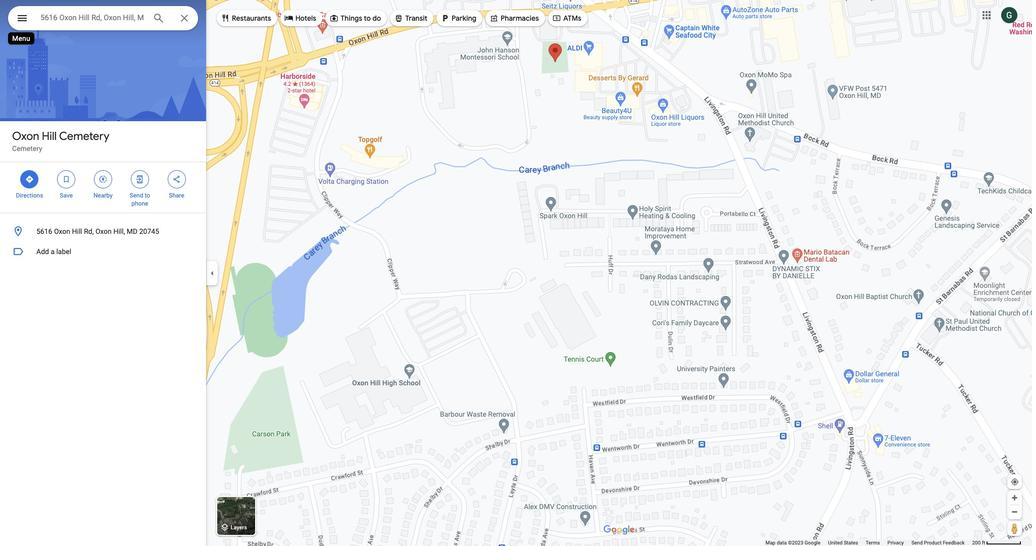 Task type: describe. For each thing, give the bounding box(es) containing it.
5616
[[36, 227, 52, 236]]


[[16, 11, 28, 25]]

states
[[844, 540, 859, 546]]

ft
[[983, 540, 986, 546]]

send product feedback
[[912, 540, 965, 546]]

parking
[[452, 14, 477, 23]]

200 ft
[[973, 540, 986, 546]]

google account: greg robinson  
(robinsongreg175@gmail.com) image
[[1002, 7, 1018, 23]]

a
[[51, 248, 55, 256]]

add a label button
[[0, 242, 206, 262]]

terms
[[866, 540, 880, 546]]


[[99, 174, 108, 185]]

1 vertical spatial cemetery
[[12, 145, 42, 153]]

google
[[805, 540, 821, 546]]

hill,
[[113, 227, 125, 236]]


[[62, 174, 71, 185]]

hotels
[[296, 14, 317, 23]]

do
[[373, 14, 381, 23]]

united states button
[[829, 540, 859, 546]]

2 horizontal spatial oxon
[[95, 227, 112, 236]]

send product feedback button
[[912, 540, 965, 546]]

footer inside google maps element
[[766, 540, 973, 546]]

terms button
[[866, 540, 880, 546]]

5616 oxon hill rd, oxon hill, md 20745 button
[[0, 221, 206, 242]]

1 horizontal spatial oxon
[[54, 227, 70, 236]]

200 ft button
[[973, 540, 1022, 546]]

privacy
[[888, 540, 904, 546]]

 parking
[[441, 13, 477, 24]]

1 horizontal spatial cemetery
[[59, 129, 109, 144]]

zoom in image
[[1011, 494, 1019, 502]]

united
[[829, 540, 843, 546]]

actions for oxon hill cemetery region
[[0, 162, 206, 213]]

google maps element
[[0, 0, 1033, 546]]

share
[[169, 192, 184, 199]]

data
[[777, 540, 787, 546]]

map data ©2023 google
[[766, 540, 821, 546]]

feedback
[[943, 540, 965, 546]]

product
[[925, 540, 942, 546]]

things
[[341, 14, 362, 23]]

 hotels
[[284, 13, 317, 24]]

transit
[[406, 14, 428, 23]]


[[25, 174, 34, 185]]

 atms
[[552, 13, 582, 24]]


[[172, 174, 181, 185]]


[[330, 13, 339, 24]]

united states
[[829, 540, 859, 546]]

to inside the send to phone
[[145, 192, 150, 199]]

restaurants
[[232, 14, 271, 23]]

none field inside the 5616 oxon hill rd, oxon hill, md 20745 field
[[40, 12, 145, 24]]

send for send product feedback
[[912, 540, 923, 546]]

layers
[[231, 525, 247, 531]]



Task type: vqa. For each thing, say whether or not it's contained in the screenshot.


Task type: locate. For each thing, give the bounding box(es) containing it.
5616 Oxon Hill Rd, Oxon Hill, MD 20745 field
[[8, 6, 198, 30]]

rd,
[[84, 227, 94, 236]]

add a label
[[36, 248, 71, 256]]

to
[[364, 14, 371, 23], [145, 192, 150, 199]]

phone
[[132, 200, 148, 207]]

oxon hill cemetery cemetery
[[12, 129, 109, 153]]

add
[[36, 248, 49, 256]]


[[284, 13, 294, 24]]

 transit
[[394, 13, 428, 24]]

save
[[60, 192, 73, 199]]

1 horizontal spatial hill
[[72, 227, 82, 236]]

pharmacies
[[501, 14, 539, 23]]

zoom out image
[[1011, 509, 1019, 516]]

 search field
[[8, 6, 198, 32]]

cemetery up the 
[[59, 129, 109, 144]]

oxon
[[12, 129, 39, 144], [54, 227, 70, 236], [95, 227, 112, 236]]

send to phone
[[130, 192, 150, 207]]

cemetery
[[59, 129, 109, 144], [12, 145, 42, 153]]

©2023
[[789, 540, 804, 546]]

oxon right 5616
[[54, 227, 70, 236]]

 things to do
[[330, 13, 381, 24]]

to inside  things to do
[[364, 14, 371, 23]]

label
[[56, 248, 71, 256]]

0 vertical spatial to
[[364, 14, 371, 23]]


[[221, 13, 230, 24]]

send for send to phone
[[130, 192, 143, 199]]

1 vertical spatial to
[[145, 192, 150, 199]]


[[394, 13, 404, 24]]

0 horizontal spatial cemetery
[[12, 145, 42, 153]]

privacy button
[[888, 540, 904, 546]]


[[552, 13, 562, 24]]


[[441, 13, 450, 24]]

cemetery up ""
[[12, 145, 42, 153]]

1 vertical spatial hill
[[72, 227, 82, 236]]

send
[[130, 192, 143, 199], [912, 540, 923, 546]]

0 horizontal spatial send
[[130, 192, 143, 199]]

0 horizontal spatial oxon
[[12, 129, 39, 144]]

 restaurants
[[221, 13, 271, 24]]

 pharmacies
[[490, 13, 539, 24]]

nearby
[[94, 192, 113, 199]]

1 horizontal spatial to
[[364, 14, 371, 23]]

directions
[[16, 192, 43, 199]]

show street view coverage image
[[1008, 521, 1023, 536]]

hill
[[42, 129, 57, 144], [72, 227, 82, 236]]

oxon up ""
[[12, 129, 39, 144]]

None field
[[40, 12, 145, 24]]

0 vertical spatial send
[[130, 192, 143, 199]]

0 horizontal spatial to
[[145, 192, 150, 199]]

hill inside "button"
[[72, 227, 82, 236]]


[[135, 174, 144, 185]]

send left product at the right of page
[[912, 540, 923, 546]]

oxon hill cemetery main content
[[0, 0, 206, 546]]

1 vertical spatial send
[[912, 540, 923, 546]]

0 vertical spatial cemetery
[[59, 129, 109, 144]]

md
[[127, 227, 138, 236]]

200
[[973, 540, 981, 546]]

show your location image
[[1011, 478, 1020, 487]]

collapse side panel image
[[207, 268, 218, 279]]

to up phone
[[145, 192, 150, 199]]


[[490, 13, 499, 24]]

0 vertical spatial hill
[[42, 129, 57, 144]]

send inside the send to phone
[[130, 192, 143, 199]]

 button
[[8, 6, 36, 32]]

0 horizontal spatial hill
[[42, 129, 57, 144]]

5616 oxon hill rd, oxon hill, md 20745
[[36, 227, 159, 236]]

oxon inside the oxon hill cemetery cemetery
[[12, 129, 39, 144]]

atms
[[564, 14, 582, 23]]

send inside button
[[912, 540, 923, 546]]

to left do
[[364, 14, 371, 23]]

send up phone
[[130, 192, 143, 199]]

map
[[766, 540, 776, 546]]

20745
[[139, 227, 159, 236]]

oxon right rd,
[[95, 227, 112, 236]]

1 horizontal spatial send
[[912, 540, 923, 546]]

hill inside the oxon hill cemetery cemetery
[[42, 129, 57, 144]]

footer
[[766, 540, 973, 546]]

footer containing map data ©2023 google
[[766, 540, 973, 546]]



